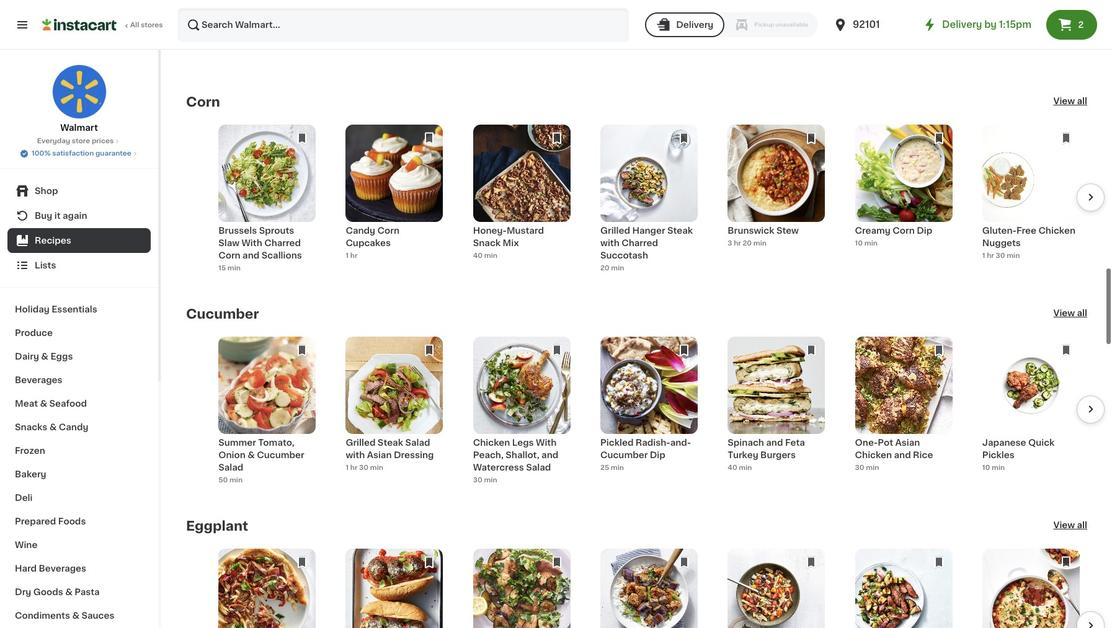Task type: describe. For each thing, give the bounding box(es) containing it.
gluten-
[[983, 227, 1017, 235]]

recipe card group containing brussels sprouts slaw with charred corn and scallions
[[219, 125, 316, 277]]

spice-
[[856, 14, 885, 23]]

chicken inside chicken legs with peach, shallot, and watercress salad
[[473, 439, 510, 448]]

bakery
[[15, 470, 46, 479]]

spinach
[[728, 439, 765, 448]]

braised
[[885, 14, 919, 23]]

holiday essentials link
[[7, 298, 151, 322]]

3 inside recipe card group
[[728, 240, 733, 247]]

grilled steak salad with asian dressing
[[346, 439, 434, 460]]

it
[[54, 212, 61, 220]]

mix
[[503, 239, 519, 248]]

meat
[[15, 400, 38, 408]]

steak inside grilled hanger steak with charred succotash
[[668, 227, 693, 235]]

1 for corn
[[346, 252, 349, 259]]

slow-
[[601, 14, 626, 23]]

walmart logo image
[[52, 65, 106, 119]]

view all for corn
[[1054, 97, 1088, 106]]

frozen link
[[7, 439, 151, 463]]

bakery link
[[7, 463, 151, 487]]

feta
[[786, 439, 805, 448]]

pasta
[[75, 588, 100, 597]]

dairy & eggs
[[15, 353, 73, 361]]

short
[[921, 14, 946, 23]]

view for corn
[[1054, 97, 1076, 106]]

charred for hanger
[[622, 239, 659, 248]]

quick
[[1029, 439, 1055, 448]]

chowder
[[601, 27, 642, 35]]

2 button
[[1047, 10, 1098, 40]]

walmart link
[[52, 65, 106, 134]]

by
[[985, 20, 997, 29]]

pickled radish-and- cucumber dip
[[601, 439, 692, 460]]

slow-cooker fish chowder
[[601, 14, 680, 35]]

deli link
[[7, 487, 151, 510]]

snacks
[[15, 423, 47, 432]]

30 down "nuggets"
[[996, 252, 1006, 259]]

eggplant
[[186, 520, 248, 533]]

buffalo tofu salad
[[983, 14, 1065, 23]]

buy it again link
[[7, 204, 151, 228]]

instacart logo image
[[42, 17, 117, 32]]

chicken and melon salad
[[728, 14, 814, 35]]

15
[[219, 265, 226, 272]]

8 hr 20 min
[[601, 40, 640, 47]]

30 down one-
[[856, 465, 865, 471]]

one-pot asian chicken and rice
[[856, 439, 934, 460]]

with for asian
[[346, 451, 365, 460]]

0 horizontal spatial candy
[[59, 423, 88, 432]]

summer tomato, onion & cucumber salad
[[219, 439, 305, 472]]

cucumber down 15
[[186, 308, 259, 321]]

salad inside grilled steak salad with asian dressing
[[406, 439, 430, 448]]

gluten-free chicken nuggets
[[983, 227, 1076, 248]]

15 min
[[219, 265, 241, 272]]

chicken inside chicken and melon salad
[[728, 14, 765, 23]]

30 down grilled steak salad with asian dressing
[[359, 465, 369, 471]]

pickled
[[601, 439, 634, 448]]

onion
[[219, 451, 246, 460]]

chicken and melon salad link
[[728, 0, 826, 65]]

wine link
[[7, 534, 151, 557]]

10 min for creamy corn dip
[[856, 240, 878, 247]]

nuggets
[[983, 239, 1022, 248]]

prepared foods link
[[7, 510, 151, 534]]

walmart
[[60, 124, 98, 132]]

spice-braised short ribs
[[856, 14, 946, 35]]

30 min for one-pot asian chicken and rice
[[856, 465, 880, 471]]

beverages link
[[7, 369, 151, 392]]

92101
[[853, 20, 880, 29]]

produce
[[15, 329, 53, 338]]

japanese quick pickles
[[983, 439, 1055, 460]]

& left pasta
[[65, 588, 73, 597]]

japanese
[[983, 439, 1027, 448]]

snack
[[473, 239, 501, 248]]

all for corn
[[1078, 97, 1088, 106]]

view all for cucumber
[[1054, 309, 1088, 318]]

dry
[[15, 588, 31, 597]]

1:15pm
[[1000, 20, 1032, 29]]

dry goods & pasta link
[[7, 581, 151, 605]]

fish
[[661, 14, 680, 23]]

and inside chicken legs with peach, shallot, and watercress salad
[[542, 451, 559, 460]]

& for eggs
[[41, 353, 48, 361]]

peach,
[[473, 451, 504, 460]]

honey-
[[473, 227, 507, 235]]

item carousel region for corn
[[186, 125, 1105, 277]]

meat & seafood link
[[7, 392, 151, 416]]

brussels sprouts slaw with charred corn and scallions
[[219, 227, 302, 260]]

snacks & candy link
[[7, 416, 151, 439]]

view for eggplant
[[1054, 521, 1076, 530]]

burgers
[[761, 451, 796, 460]]

wine
[[15, 541, 37, 550]]

produce link
[[7, 322, 151, 345]]

melon
[[786, 14, 814, 23]]

view for cucumber
[[1054, 309, 1076, 318]]

spinach and feta turkey burgers
[[728, 439, 805, 460]]

view all link for cucumber
[[1054, 307, 1088, 322]]

delivery by 1:15pm link
[[923, 17, 1032, 32]]

tofu
[[1018, 14, 1037, 23]]

20 min
[[601, 265, 625, 272]]

delivery for delivery
[[677, 20, 714, 29]]

chicken legs with peach, shallot, and watercress salad
[[473, 439, 559, 472]]

recipe card group containing pickled radish-and- cucumber dip
[[601, 337, 698, 490]]

chicken inside 'one-pot asian chicken and rice'
[[856, 451, 893, 460]]

holiday
[[15, 305, 49, 314]]

all for cucumber
[[1078, 309, 1088, 318]]

25 min for pickled radish-and- cucumber dip
[[601, 465, 624, 471]]

condiments & sauces
[[15, 612, 115, 621]]

0 horizontal spatial stew
[[267, 14, 290, 23]]

view all link for eggplant
[[1054, 520, 1088, 534]]

1 hr 30 min for nuggets
[[983, 252, 1021, 259]]

hanger
[[633, 227, 666, 235]]

recipe card group containing grilled hanger steak with charred succotash
[[601, 125, 698, 277]]

with for charred
[[601, 239, 620, 248]]

holiday essentials
[[15, 305, 97, 314]]

10 hr 20 min
[[473, 40, 516, 47]]

grilled for charred
[[601, 227, 631, 235]]

1 vertical spatial beverages
[[39, 565, 86, 574]]

& for sauces
[[72, 612, 79, 621]]

candy corn cupcakes
[[346, 227, 400, 248]]

candy inside candy corn cupcakes
[[346, 227, 376, 235]]

and inside brussels sprouts slaw with charred corn and scallions
[[243, 251, 260, 260]]

40 for spinach and feta turkey burgers
[[728, 465, 738, 471]]

0 horizontal spatial brunswick
[[219, 14, 265, 23]]

meat & seafood
[[15, 400, 87, 408]]

everyday store prices link
[[37, 137, 121, 146]]

brussels
[[219, 227, 257, 235]]

hard beverages link
[[7, 557, 151, 581]]

scallions
[[262, 251, 302, 260]]

shop link
[[7, 179, 151, 204]]

10 min for japanese quick pickles
[[983, 465, 1006, 471]]

again
[[63, 212, 87, 220]]

recipe card group containing summer tomato, onion & cucumber salad
[[219, 337, 316, 490]]

corn inside candy corn cupcakes
[[378, 227, 400, 235]]

and inside "spinach and feta turkey burgers"
[[767, 439, 784, 448]]

item carousel region for cucumber
[[186, 337, 1105, 490]]

and inside 'one-pot asian chicken and rice'
[[895, 451, 912, 460]]

asian inside grilled steak salad with asian dressing
[[367, 451, 392, 460]]

view all link for corn
[[1054, 95, 1088, 110]]

shallot,
[[506, 451, 540, 460]]

and inside chicken and melon salad
[[767, 14, 784, 23]]

100% satisfaction guarantee button
[[19, 146, 139, 159]]

& inside summer tomato, onion & cucumber salad
[[248, 451, 255, 460]]

0 vertical spatial beverages
[[15, 376, 62, 385]]



Task type: locate. For each thing, give the bounding box(es) containing it.
1 horizontal spatial with
[[536, 439, 557, 448]]

0 horizontal spatial with
[[346, 451, 365, 460]]

8
[[601, 40, 605, 47]]

delivery left by
[[943, 20, 983, 29]]

&
[[41, 353, 48, 361], [40, 400, 47, 408], [49, 423, 57, 432], [248, 451, 255, 460], [65, 588, 73, 597], [72, 612, 79, 621]]

frozen
[[15, 447, 45, 456]]

& right meat
[[40, 400, 47, 408]]

1 for cucumber
[[346, 465, 349, 471]]

deli
[[15, 494, 33, 503]]

and right shallot,
[[542, 451, 559, 460]]

0 horizontal spatial asian
[[367, 451, 392, 460]]

with inside chicken legs with peach, shallot, and watercress salad
[[536, 439, 557, 448]]

1 horizontal spatial 40
[[728, 465, 738, 471]]

2 vertical spatial 10
[[983, 465, 991, 471]]

0 vertical spatial 10
[[473, 40, 481, 47]]

1 hr 30 min down grilled steak salad with asian dressing
[[346, 465, 384, 471]]

40 min for spinach and feta turkey burgers
[[728, 465, 753, 471]]

& left sauces
[[72, 612, 79, 621]]

grilled
[[601, 227, 631, 235], [346, 439, 376, 448]]

1 charred from the left
[[265, 239, 301, 248]]

2 vertical spatial all
[[1078, 521, 1088, 530]]

cooker
[[626, 14, 659, 23]]

2 vertical spatial view
[[1054, 521, 1076, 530]]

with down 'brussels'
[[242, 239, 262, 248]]

1 vertical spatial 3 hr 20 min
[[728, 240, 767, 247]]

0 vertical spatial 10 min
[[856, 240, 878, 247]]

30 min
[[856, 465, 880, 471], [473, 477, 497, 484]]

cucumber down "pickled"
[[601, 451, 648, 460]]

salad down the onion
[[219, 464, 243, 472]]

0 horizontal spatial 3 hr 20 min
[[219, 28, 257, 34]]

3 all from the top
[[1078, 521, 1088, 530]]

candy up cupcakes
[[346, 227, 376, 235]]

0 vertical spatial 30 min
[[856, 465, 880, 471]]

asian left the dressing
[[367, 451, 392, 460]]

and left melon
[[767, 14, 784, 23]]

recipe card group containing japanese quick pickles
[[983, 337, 1080, 490]]

0 vertical spatial candy
[[346, 227, 376, 235]]

40 down turkey on the right bottom of page
[[728, 465, 738, 471]]

view all link
[[1054, 95, 1088, 110], [1054, 307, 1088, 322], [1054, 520, 1088, 534]]

sauces
[[82, 612, 115, 621]]

1 vertical spatial 10
[[856, 240, 863, 247]]

delivery for delivery by 1:15pm
[[943, 20, 983, 29]]

corn
[[186, 96, 220, 109], [378, 227, 400, 235], [893, 227, 915, 235], [219, 251, 241, 260]]

charred down hanger
[[622, 239, 659, 248]]

recipe card group containing one-pot asian chicken and rice
[[856, 337, 953, 490]]

0 vertical spatial steak
[[668, 227, 693, 235]]

1 horizontal spatial 25 min
[[983, 28, 1007, 34]]

prepared foods
[[15, 518, 86, 526]]

10 min down creamy
[[856, 240, 878, 247]]

chicken inside the gluten-free chicken nuggets
[[1039, 227, 1076, 235]]

and
[[767, 14, 784, 23], [243, 251, 260, 260], [767, 439, 784, 448], [542, 451, 559, 460], [895, 451, 912, 460]]

0 horizontal spatial grilled
[[346, 439, 376, 448]]

grilled inside grilled steak salad with asian dressing
[[346, 439, 376, 448]]

2
[[1079, 20, 1084, 29]]

1 item carousel region from the top
[[186, 125, 1105, 277]]

1 vertical spatial 25 min
[[601, 465, 624, 471]]

beverages down dairy & eggs
[[15, 376, 62, 385]]

all for eggplant
[[1078, 521, 1088, 530]]

1 vertical spatial brunswick
[[728, 227, 775, 235]]

everyday store prices
[[37, 138, 114, 145]]

cucumber down the tomato, on the left bottom
[[257, 451, 305, 460]]

0 horizontal spatial steak
[[378, 439, 403, 448]]

dairy & eggs link
[[7, 345, 151, 369]]

1 horizontal spatial brunswick
[[728, 227, 775, 235]]

1 vertical spatial item carousel region
[[186, 337, 1105, 490]]

1 horizontal spatial 3
[[728, 240, 733, 247]]

1 horizontal spatial 10
[[856, 240, 863, 247]]

salad right "delivery" button
[[728, 27, 753, 35]]

dressing
[[394, 451, 434, 460]]

1 horizontal spatial grilled
[[601, 227, 631, 235]]

chicken right free
[[1039, 227, 1076, 235]]

asian inside 'one-pot asian chicken and rice'
[[896, 439, 921, 448]]

buffalo
[[983, 14, 1016, 23]]

10 inside 10 hr 20 min link
[[473, 40, 481, 47]]

0 horizontal spatial 10 min
[[856, 240, 878, 247]]

2 charred from the left
[[622, 239, 659, 248]]

1 horizontal spatial stew
[[777, 227, 799, 235]]

& for seafood
[[40, 400, 47, 408]]

10 min down pickles
[[983, 465, 1006, 471]]

essentials
[[52, 305, 97, 314]]

asian
[[896, 439, 921, 448], [367, 451, 392, 460]]

40 down snack
[[473, 252, 483, 259]]

charred inside grilled hanger steak with charred succotash
[[622, 239, 659, 248]]

& for candy
[[49, 423, 57, 432]]

25 min down buffalo
[[983, 28, 1007, 34]]

salad right tofu
[[1040, 14, 1065, 23]]

0 horizontal spatial with
[[242, 239, 262, 248]]

with right legs
[[536, 439, 557, 448]]

with
[[242, 239, 262, 248], [536, 439, 557, 448]]

steak up the dressing
[[378, 439, 403, 448]]

1 vertical spatial steak
[[378, 439, 403, 448]]

0 horizontal spatial 25
[[601, 465, 610, 471]]

1 hr
[[346, 252, 358, 259]]

1 vertical spatial with
[[346, 451, 365, 460]]

1 horizontal spatial brunswick stew
[[728, 227, 799, 235]]

cucumber inside summer tomato, onion & cucumber salad
[[257, 451, 305, 460]]

delivery right cooker
[[677, 20, 714, 29]]

2 horizontal spatial 10
[[983, 465, 991, 471]]

1 horizontal spatial 30 min
[[856, 465, 880, 471]]

0 horizontal spatial brunswick stew
[[219, 14, 290, 23]]

recipe card group containing gluten-free chicken nuggets
[[983, 125, 1080, 277]]

0 horizontal spatial 40
[[473, 252, 483, 259]]

1 vertical spatial 10 min
[[983, 465, 1006, 471]]

brunswick stew inside recipe card group
[[728, 227, 799, 235]]

mustard
[[507, 227, 544, 235]]

0 vertical spatial with
[[242, 239, 262, 248]]

2 view from the top
[[1054, 309, 1076, 318]]

recipe card group containing spinach and feta turkey burgers
[[728, 337, 826, 490]]

dry goods & pasta
[[15, 588, 100, 597]]

1 vertical spatial view all
[[1054, 309, 1088, 318]]

0 vertical spatial grilled
[[601, 227, 631, 235]]

brunswick stew
[[219, 14, 290, 23], [728, 227, 799, 235]]

recipe card group containing creamy corn dip
[[856, 125, 953, 277]]

25
[[983, 28, 992, 34], [601, 465, 610, 471]]

25 min down "pickled"
[[601, 465, 624, 471]]

50 min
[[219, 477, 243, 484]]

1
[[346, 252, 349, 259], [983, 252, 986, 259], [346, 465, 349, 471]]

2 vertical spatial item carousel region
[[186, 549, 1105, 629]]

goods
[[33, 588, 63, 597]]

beverages up dry goods & pasta
[[39, 565, 86, 574]]

cucumber inside pickled radish-and- cucumber dip
[[601, 451, 648, 460]]

snacks & candy
[[15, 423, 88, 432]]

creamy
[[856, 227, 891, 235]]

0 vertical spatial 3
[[219, 28, 223, 34]]

with inside brussels sprouts slaw with charred corn and scallions
[[242, 239, 262, 248]]

25 for buffalo tofu salad
[[983, 28, 992, 34]]

0 horizontal spatial 3
[[219, 28, 223, 34]]

0 horizontal spatial 30 min
[[473, 477, 497, 484]]

item carousel region
[[186, 125, 1105, 277], [186, 337, 1105, 490], [186, 549, 1105, 629]]

1 down cupcakes
[[346, 252, 349, 259]]

1 all from the top
[[1078, 97, 1088, 106]]

Search field
[[179, 9, 628, 41]]

steak inside grilled steak salad with asian dressing
[[378, 439, 403, 448]]

and up burgers
[[767, 439, 784, 448]]

0 horizontal spatial delivery
[[677, 20, 714, 29]]

all stores link
[[42, 7, 164, 42]]

0 vertical spatial with
[[601, 239, 620, 248]]

3 view all from the top
[[1054, 521, 1088, 530]]

0 horizontal spatial dip
[[650, 451, 666, 460]]

1 hr 30 min
[[983, 252, 1021, 259], [346, 465, 384, 471]]

stew inside recipe card group
[[777, 227, 799, 235]]

0 horizontal spatial charred
[[265, 239, 301, 248]]

1 vertical spatial 25
[[601, 465, 610, 471]]

delivery inside 'link'
[[943, 20, 983, 29]]

salad up the dressing
[[406, 439, 430, 448]]

view
[[1054, 97, 1076, 106], [1054, 309, 1076, 318], [1054, 521, 1076, 530]]

recipe card group containing chicken legs with peach, shallot, and watercress salad
[[473, 337, 571, 490]]

and down 'brussels'
[[243, 251, 260, 260]]

min
[[244, 28, 257, 34], [994, 28, 1007, 34], [502, 40, 516, 47], [627, 40, 640, 47], [754, 240, 767, 247], [865, 240, 878, 247], [485, 252, 498, 259], [1007, 252, 1021, 259], [228, 265, 241, 272], [612, 265, 625, 272], [370, 465, 384, 471], [611, 465, 624, 471], [739, 465, 753, 471], [867, 465, 880, 471], [992, 465, 1006, 471], [230, 477, 243, 484], [484, 477, 497, 484]]

2 view all link from the top
[[1054, 307, 1088, 322]]

25 min for buffalo tofu salad
[[983, 28, 1007, 34]]

recipe card group containing candy corn cupcakes
[[346, 125, 443, 277]]

1 view all from the top
[[1054, 97, 1088, 106]]

asian up rice
[[896, 439, 921, 448]]

summer
[[219, 439, 256, 448]]

ribs
[[856, 27, 875, 35]]

creamy corn dip
[[856, 227, 933, 235]]

1 horizontal spatial dip
[[917, 227, 933, 235]]

1 vertical spatial dip
[[650, 451, 666, 460]]

buy
[[35, 212, 52, 220]]

1 vertical spatial with
[[536, 439, 557, 448]]

& right snacks
[[49, 423, 57, 432]]

1 horizontal spatial 10 min
[[983, 465, 1006, 471]]

view all for eggplant
[[1054, 521, 1088, 530]]

grilled hanger steak with charred succotash
[[601, 227, 693, 260]]

30 down watercress
[[473, 477, 483, 484]]

stew
[[267, 14, 290, 23], [777, 227, 799, 235]]

10 min
[[856, 240, 878, 247], [983, 465, 1006, 471]]

50
[[219, 477, 228, 484]]

1 view all link from the top
[[1054, 95, 1088, 110]]

40 min down turkey on the right bottom of page
[[728, 465, 753, 471]]

40 min down snack
[[473, 252, 498, 259]]

2 view all from the top
[[1054, 309, 1088, 318]]

25 down buffalo
[[983, 28, 992, 34]]

candy
[[346, 227, 376, 235], [59, 423, 88, 432]]

condiments
[[15, 612, 70, 621]]

salad inside chicken legs with peach, shallot, and watercress salad
[[526, 464, 551, 472]]

1 horizontal spatial with
[[601, 239, 620, 248]]

dip down radish-
[[650, 451, 666, 460]]

0 horizontal spatial 40 min
[[473, 252, 498, 259]]

dip right creamy
[[917, 227, 933, 235]]

item carousel region containing summer tomato, onion & cucumber salad
[[186, 337, 1105, 490]]

1 horizontal spatial 3 hr 20 min
[[728, 240, 767, 247]]

brunswick inside recipe card group
[[728, 227, 775, 235]]

1 horizontal spatial charred
[[622, 239, 659, 248]]

delivery inside button
[[677, 20, 714, 29]]

buy it again
[[35, 212, 87, 220]]

grilled inside grilled hanger steak with charred succotash
[[601, 227, 631, 235]]

0 vertical spatial 1 hr 30 min
[[983, 252, 1021, 259]]

service type group
[[646, 12, 819, 37]]

view all
[[1054, 97, 1088, 106], [1054, 309, 1088, 318], [1054, 521, 1088, 530]]

1 vertical spatial view
[[1054, 309, 1076, 318]]

0 vertical spatial view
[[1054, 97, 1076, 106]]

25 inside recipe card group
[[601, 465, 610, 471]]

delivery
[[943, 20, 983, 29], [677, 20, 714, 29]]

0 vertical spatial view all
[[1054, 97, 1088, 106]]

steak right hanger
[[668, 227, 693, 235]]

1 down grilled steak salad with asian dressing
[[346, 465, 349, 471]]

1 vertical spatial asian
[[367, 451, 392, 460]]

3 view from the top
[[1054, 521, 1076, 530]]

grilled for asian
[[346, 439, 376, 448]]

25 min inside recipe card group
[[601, 465, 624, 471]]

1 horizontal spatial 25
[[983, 28, 992, 34]]

chicken left melon
[[728, 14, 765, 23]]

2 vertical spatial view all link
[[1054, 520, 1088, 534]]

tomato,
[[258, 439, 295, 448]]

recipes
[[35, 236, 71, 245]]

item carousel region for eggplant
[[186, 549, 1105, 629]]

0 vertical spatial item carousel region
[[186, 125, 1105, 277]]

10 for japanese quick pickles
[[983, 465, 991, 471]]

1 vertical spatial all
[[1078, 309, 1088, 318]]

1 vertical spatial grilled
[[346, 439, 376, 448]]

salad down shallot,
[[526, 464, 551, 472]]

1 hr 30 min for with
[[346, 465, 384, 471]]

2 all from the top
[[1078, 309, 1088, 318]]

0 vertical spatial brunswick stew
[[219, 14, 290, 23]]

1 hr 30 min down "nuggets"
[[983, 252, 1021, 259]]

10 for creamy corn dip
[[856, 240, 863, 247]]

item carousel region containing brussels sprouts slaw with charred corn and scallions
[[186, 125, 1105, 277]]

2 item carousel region from the top
[[186, 337, 1105, 490]]

1 vertical spatial 1 hr 30 min
[[346, 465, 384, 471]]

with inside grilled steak salad with asian dressing
[[346, 451, 365, 460]]

None search field
[[178, 7, 629, 42]]

1 horizontal spatial 1 hr 30 min
[[983, 252, 1021, 259]]

all
[[1078, 97, 1088, 106], [1078, 309, 1088, 318], [1078, 521, 1088, 530]]

all
[[130, 22, 139, 29]]

recipe card group containing grilled steak salad with asian dressing
[[346, 337, 443, 490]]

delivery button
[[646, 12, 725, 37]]

1 view from the top
[[1054, 97, 1076, 106]]

1 vertical spatial candy
[[59, 423, 88, 432]]

30 min down watercress
[[473, 477, 497, 484]]

recipe card group
[[219, 125, 316, 277], [346, 125, 443, 277], [473, 125, 571, 277], [601, 125, 698, 277], [728, 125, 826, 277], [856, 125, 953, 277], [983, 125, 1080, 277], [219, 337, 316, 490], [346, 337, 443, 490], [473, 337, 571, 490], [601, 337, 698, 490], [728, 337, 826, 490], [856, 337, 953, 490], [983, 337, 1080, 490], [219, 549, 316, 629], [346, 549, 443, 629], [473, 549, 571, 629], [601, 549, 698, 629], [728, 549, 826, 629], [856, 549, 953, 629], [983, 549, 1080, 629]]

1 horizontal spatial 40 min
[[728, 465, 753, 471]]

delivery by 1:15pm
[[943, 20, 1032, 29]]

1 vertical spatial 30 min
[[473, 477, 497, 484]]

2 vertical spatial view all
[[1054, 521, 1088, 530]]

recipe card group containing brunswick stew
[[728, 125, 826, 277]]

& left eggs
[[41, 353, 48, 361]]

0 vertical spatial brunswick
[[219, 14, 265, 23]]

salad inside summer tomato, onion & cucumber salad
[[219, 464, 243, 472]]

& down summer
[[248, 451, 255, 460]]

25 down "pickled"
[[601, 465, 610, 471]]

1 vertical spatial 40
[[728, 465, 738, 471]]

40 min
[[473, 252, 498, 259], [728, 465, 753, 471]]

watercress
[[473, 464, 524, 472]]

recipe card group containing honey-mustard snack mix
[[473, 125, 571, 277]]

1 horizontal spatial delivery
[[943, 20, 983, 29]]

dip inside pickled radish-and- cucumber dip
[[650, 451, 666, 460]]

0 vertical spatial asian
[[896, 439, 921, 448]]

1 vertical spatial brunswick stew
[[728, 227, 799, 235]]

dip
[[917, 227, 933, 235], [650, 451, 666, 460]]

0 horizontal spatial 25 min
[[601, 465, 624, 471]]

candy down seafood
[[59, 423, 88, 432]]

0 vertical spatial dip
[[917, 227, 933, 235]]

25 for pickled radish-and- cucumber dip
[[601, 465, 610, 471]]

chicken down one-
[[856, 451, 893, 460]]

with up succotash
[[601, 239, 620, 248]]

100%
[[32, 150, 51, 157]]

1 vertical spatial 40 min
[[728, 465, 753, 471]]

0 vertical spatial view all link
[[1054, 95, 1088, 110]]

charred for sprouts
[[265, 239, 301, 248]]

30 min down one-
[[856, 465, 880, 471]]

30 min for chicken legs with peach, shallot, and watercress salad
[[473, 477, 497, 484]]

1 horizontal spatial steak
[[668, 227, 693, 235]]

dairy
[[15, 353, 39, 361]]

everyday
[[37, 138, 70, 145]]

1 horizontal spatial asian
[[896, 439, 921, 448]]

pickles
[[983, 451, 1015, 460]]

10 hr 20 min link
[[473, 0, 571, 65]]

with left the dressing
[[346, 451, 365, 460]]

1 vertical spatial 3
[[728, 240, 733, 247]]

1 down "nuggets"
[[983, 252, 986, 259]]

0 vertical spatial 40
[[473, 252, 483, 259]]

40 min for honey-mustard snack mix
[[473, 252, 498, 259]]

corn inside brussels sprouts slaw with charred corn and scallions
[[219, 251, 241, 260]]

0 vertical spatial all
[[1078, 97, 1088, 106]]

1 vertical spatial stew
[[777, 227, 799, 235]]

40 for honey-mustard snack mix
[[473, 252, 483, 259]]

chicken up peach,
[[473, 439, 510, 448]]

eggs
[[51, 353, 73, 361]]

0 vertical spatial 25 min
[[983, 28, 1007, 34]]

slaw
[[219, 239, 240, 248]]

30
[[996, 252, 1006, 259], [359, 465, 369, 471], [856, 465, 865, 471], [473, 477, 483, 484]]

shop
[[35, 187, 58, 196]]

0 vertical spatial stew
[[267, 14, 290, 23]]

salad inside chicken and melon salad
[[728, 27, 753, 35]]

cucumber
[[186, 308, 259, 321], [257, 451, 305, 460], [601, 451, 648, 460]]

3 view all link from the top
[[1054, 520, 1088, 534]]

charred inside brussels sprouts slaw with charred corn and scallions
[[265, 239, 301, 248]]

and left rice
[[895, 451, 912, 460]]

legs
[[512, 439, 534, 448]]

3 hr 20 min
[[219, 28, 257, 34], [728, 240, 767, 247]]

0 vertical spatial 40 min
[[473, 252, 498, 259]]

0 vertical spatial 25
[[983, 28, 992, 34]]

cupcakes
[[346, 239, 391, 248]]

0 horizontal spatial 10
[[473, 40, 481, 47]]

charred up scallions at left top
[[265, 239, 301, 248]]

0 vertical spatial 3 hr 20 min
[[219, 28, 257, 34]]

with inside grilled hanger steak with charred succotash
[[601, 239, 620, 248]]

3 hr 20 min inside recipe card group
[[728, 240, 767, 247]]

3 item carousel region from the top
[[186, 549, 1105, 629]]



Task type: vqa. For each thing, say whether or not it's contained in the screenshot.


